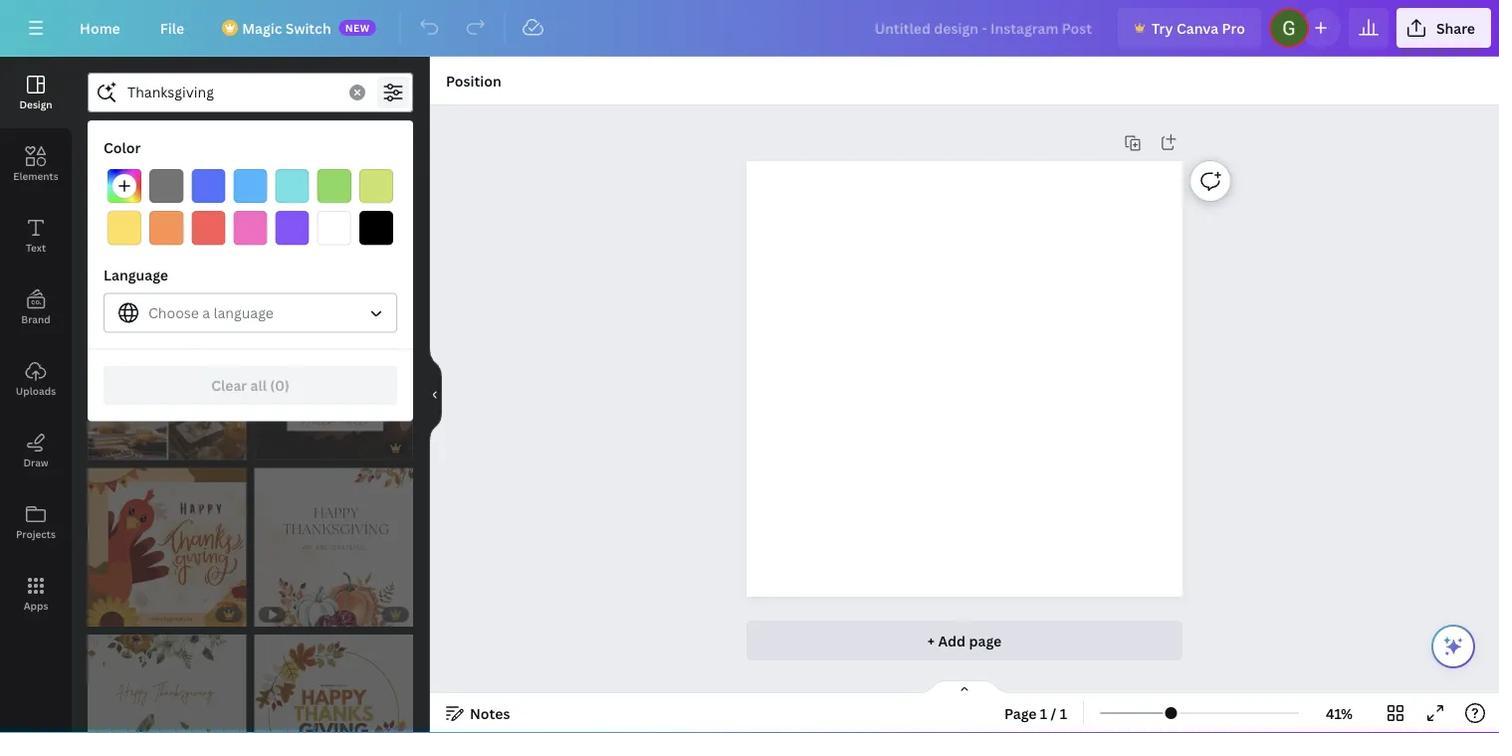 Task type: describe. For each thing, give the bounding box(es) containing it.
show pages image
[[917, 680, 1012, 696]]

text
[[26, 241, 46, 254]]

styles
[[318, 130, 360, 149]]

Turquoise blue button
[[275, 169, 309, 203]]

Design title text field
[[859, 8, 1110, 48]]

Grass green button
[[317, 169, 351, 203]]

+
[[927, 632, 935, 650]]

text button
[[0, 200, 72, 272]]

uploads
[[16, 384, 56, 398]]

yellow image
[[107, 211, 141, 245]]

canva
[[1176, 18, 1219, 37]]

notes
[[470, 704, 510, 723]]

share button
[[1396, 8, 1491, 48]]

41% button
[[1307, 698, 1372, 730]]

color option group
[[104, 165, 397, 249]]

41%
[[1326, 704, 1353, 723]]

Royal blue button
[[191, 169, 225, 203]]

position
[[446, 71, 501, 90]]

Purple button
[[275, 211, 309, 245]]

royal blue image
[[191, 169, 225, 203]]

choose
[[148, 303, 199, 322]]

draw
[[23, 456, 48, 469]]

apps button
[[0, 558, 72, 630]]

share
[[1436, 18, 1475, 37]]

brown natural hello fall instagram post image
[[254, 302, 413, 460]]

canva assistant image
[[1441, 635, 1465, 659]]

brown natural hello fall instagram post group
[[254, 302, 413, 460]]

switch
[[285, 18, 331, 37]]

+ add page
[[927, 632, 1002, 650]]

a
[[202, 303, 210, 322]]

pro
[[1222, 18, 1245, 37]]

projects button
[[0, 487, 72, 558]]

elements button
[[0, 128, 72, 200]]

magic switch
[[242, 18, 331, 37]]

happy thanksgiving instagram post group
[[254, 468, 413, 627]]

home
[[80, 18, 120, 37]]

design button
[[0, 57, 72, 128]]

orange brown illustrative happy thanksgiving instagram post group
[[88, 468, 246, 627]]

purple image
[[275, 211, 309, 245]]

page 1 / 1
[[1004, 704, 1067, 723]]

Use 5+ words to describe... search field
[[127, 74, 337, 111]]

side panel tab list
[[0, 57, 72, 630]]

elements
[[13, 169, 58, 183]]

Orange button
[[149, 211, 183, 245]]

language
[[104, 266, 168, 284]]

design
[[19, 98, 52, 111]]

magic
[[242, 18, 282, 37]]

brand
[[21, 313, 50, 326]]

white image
[[317, 211, 351, 245]]

Yellow button
[[107, 211, 141, 245]]

White button
[[317, 211, 351, 245]]

orange brown illustrative happy thanksgiving instagram post image
[[88, 468, 246, 627]]

try canva pro
[[1152, 18, 1245, 37]]

1 1 from the left
[[1040, 704, 1047, 723]]

2 1 from the left
[[1060, 704, 1067, 723]]

yellow image
[[107, 211, 141, 245]]

clear
[[211, 376, 247, 395]]

templates
[[141, 130, 211, 149]]

clear all (0)
[[211, 376, 289, 395]]

Language button
[[104, 293, 397, 333]]

brand button
[[0, 272, 72, 343]]

page
[[969, 632, 1002, 650]]



Task type: vqa. For each thing, say whether or not it's contained in the screenshot.
left "PUT"
no



Task type: locate. For each thing, give the bounding box(es) containing it.
projects
[[16, 528, 56, 541]]

hide image
[[429, 347, 442, 443]]

0 horizontal spatial 1
[[1040, 704, 1047, 723]]

new
[[345, 21, 370, 34]]

1 horizontal spatial 1
[[1060, 704, 1067, 723]]

Coral red button
[[191, 211, 225, 245]]

try
[[1152, 18, 1173, 37]]

grass green image
[[317, 169, 351, 203]]

turquoise blue image
[[275, 169, 309, 203]]

page
[[1004, 704, 1037, 723]]

1
[[1040, 704, 1047, 723], [1060, 704, 1067, 723]]

light blue image
[[233, 169, 267, 203]]

white and grey modern thanksgiving instagram post image
[[88, 135, 246, 294]]

styles button
[[265, 120, 413, 158]]

language
[[213, 303, 274, 322]]

color
[[104, 138, 141, 157]]

1 right /
[[1060, 704, 1067, 723]]

orange image
[[149, 211, 183, 245], [149, 211, 183, 245]]

Black button
[[359, 211, 393, 245]]

Lime button
[[359, 169, 393, 203]]

orange illustrated happy thanksgiving instagram post image
[[254, 635, 413, 734]]

add a new color image
[[107, 169, 141, 203]]

notes button
[[438, 698, 518, 730]]

brown orange fall collage instagram post image
[[88, 302, 246, 460]]

purple image
[[275, 211, 309, 245]]

lime image
[[359, 169, 393, 203], [359, 169, 393, 203]]

/
[[1051, 704, 1056, 723]]

#737373 image
[[149, 169, 183, 203]]

#737373 button
[[149, 169, 183, 203]]

(0)
[[270, 376, 289, 395]]

uploads button
[[0, 343, 72, 415]]

file button
[[144, 8, 200, 48]]

Pink button
[[233, 211, 267, 245]]

pink image
[[233, 211, 267, 245], [233, 211, 267, 245]]

grass green image
[[317, 169, 351, 203]]

+ add page button
[[747, 621, 1182, 661]]

Light blue button
[[233, 169, 267, 203]]

position button
[[438, 65, 509, 97]]

black image
[[359, 211, 393, 245], [359, 211, 393, 245]]

turquoise blue image
[[275, 169, 309, 203]]

draw button
[[0, 415, 72, 487]]

royal blue image
[[191, 169, 225, 203]]

add
[[938, 632, 966, 650]]

templates button
[[88, 120, 265, 158]]

apps
[[24, 599, 48, 613]]

#737373 image
[[149, 169, 183, 203]]

neutral organic shapes illustrated fall giveaway instagram post image
[[254, 135, 413, 294]]

home link
[[64, 8, 136, 48]]

light blue image
[[233, 169, 267, 203]]

choose a language
[[148, 303, 274, 322]]

file
[[160, 18, 184, 37]]

coral red image
[[191, 211, 225, 245], [191, 211, 225, 245]]

1 left /
[[1040, 704, 1047, 723]]

clear all (0) button
[[104, 366, 397, 405]]

white image
[[317, 211, 351, 245]]

try canva pro button
[[1118, 8, 1261, 48]]

all
[[250, 376, 267, 395]]

main menu bar
[[0, 0, 1499, 57]]

add a new color image
[[107, 169, 141, 203]]



